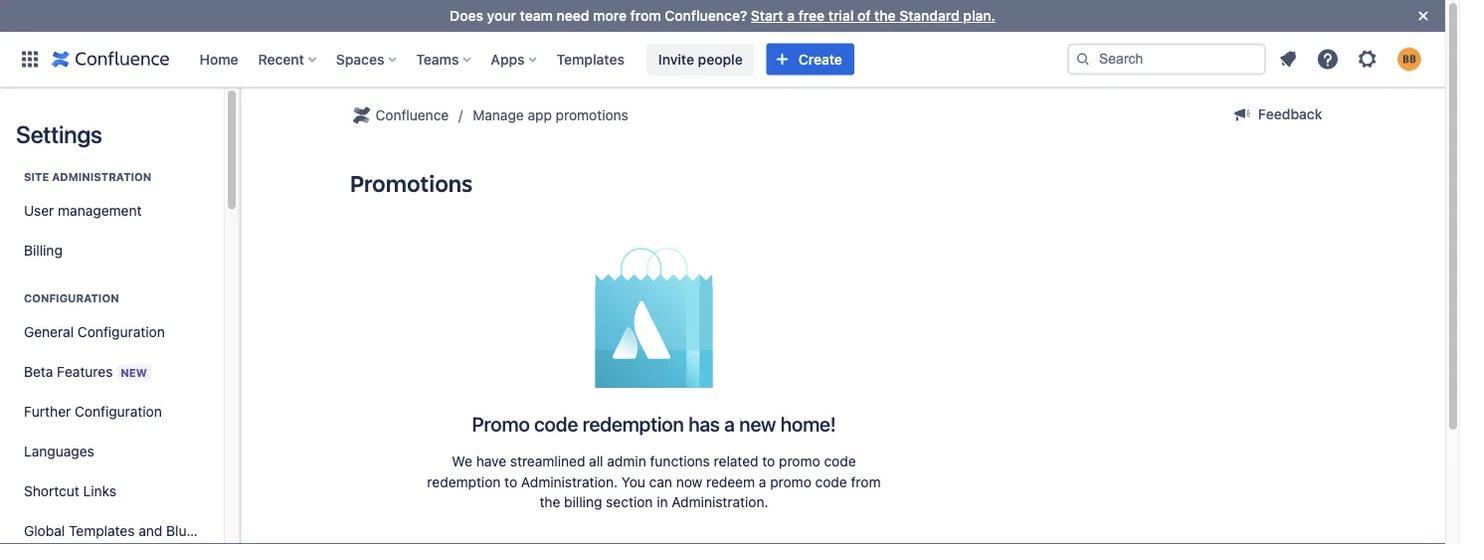 Task type: vqa. For each thing, say whether or not it's contained in the screenshot.
Site
yes



Task type: describe. For each thing, give the bounding box(es) containing it.
settings icon image
[[1356, 47, 1380, 71]]

0 vertical spatial a
[[787, 7, 795, 24]]

and
[[139, 523, 162, 539]]

general configuration
[[24, 324, 165, 340]]

free
[[799, 7, 825, 24]]

home!
[[781, 412, 836, 435]]

promo
[[472, 412, 530, 435]]

streamlined
[[510, 453, 586, 470]]

promo code redemption has a new home!
[[472, 412, 836, 435]]

have
[[476, 453, 507, 470]]

more
[[593, 7, 627, 24]]

templates inside configuration group
[[69, 523, 135, 539]]

user management link
[[16, 191, 208, 231]]

teams button
[[410, 43, 479, 75]]

new
[[740, 412, 776, 435]]

0 vertical spatial redemption
[[583, 412, 684, 435]]

settings
[[16, 120, 102, 148]]

notification icon image
[[1277, 47, 1301, 71]]

configuration for further
[[75, 404, 162, 420]]

banner containing home
[[0, 31, 1446, 88]]

configuration group
[[16, 271, 231, 544]]

languages
[[24, 443, 94, 460]]

promotions
[[350, 167, 473, 199]]

0 horizontal spatial administration.
[[521, 474, 618, 490]]

feedback
[[1259, 106, 1323, 122]]

templates link
[[551, 43, 631, 75]]

1 vertical spatial a
[[725, 412, 735, 435]]

0 vertical spatial configuration
[[24, 292, 119, 305]]

related
[[714, 453, 759, 470]]

need
[[557, 7, 590, 24]]

apps
[[491, 51, 525, 67]]

billing
[[564, 494, 602, 510]]

create
[[799, 51, 843, 67]]

recent
[[258, 51, 304, 67]]

site
[[24, 171, 49, 184]]

from inside we have streamlined all admin functions related to promo code redemption to administration. you can now redeem a promo code from the billing section in administration.
[[851, 474, 881, 490]]

team
[[520, 7, 553, 24]]

plan.
[[964, 7, 996, 24]]

Search field
[[1068, 43, 1267, 75]]

shortcut links
[[24, 483, 116, 500]]

billing link
[[16, 231, 208, 271]]

1 vertical spatial to
[[505, 474, 518, 490]]

now
[[676, 474, 703, 490]]

languages link
[[16, 432, 208, 472]]

1 vertical spatial promo
[[770, 474, 812, 490]]

redemption inside we have streamlined all admin functions related to promo code redemption to administration. you can now redeem a promo code from the billing section in administration.
[[427, 474, 501, 490]]

features
[[57, 363, 113, 380]]

general
[[24, 324, 74, 340]]

shortcut links link
[[16, 472, 208, 511]]

spaces button
[[330, 43, 404, 75]]

in
[[657, 494, 668, 510]]

further configuration
[[24, 404, 162, 420]]

section
[[606, 494, 653, 510]]

all
[[589, 453, 604, 470]]

templates inside global element
[[557, 51, 625, 67]]

your profile and preferences image
[[1398, 47, 1422, 71]]

we
[[452, 453, 473, 470]]

standard
[[900, 7, 960, 24]]

teams
[[416, 51, 459, 67]]

user
[[24, 203, 54, 219]]

confluence link
[[350, 103, 449, 127]]

invite
[[659, 51, 695, 67]]

collapse sidebar image
[[217, 98, 261, 137]]

admin
[[607, 453, 647, 470]]

site administration group
[[16, 149, 208, 277]]

beta features new
[[24, 363, 147, 380]]

new
[[121, 366, 147, 379]]

close image
[[1412, 4, 1436, 28]]



Task type: locate. For each thing, give the bounding box(es) containing it.
0 vertical spatial administration.
[[521, 474, 618, 490]]

administration
[[52, 171, 151, 184]]

billing
[[24, 242, 63, 259]]

general configuration link
[[16, 312, 208, 352]]

1 vertical spatial redemption
[[427, 474, 501, 490]]

1 vertical spatial the
[[540, 494, 561, 510]]

0 horizontal spatial from
[[631, 7, 661, 24]]

redemption up admin
[[583, 412, 684, 435]]

confluence?
[[665, 7, 748, 24]]

search image
[[1076, 51, 1092, 67]]

start a free trial of the standard plan. link
[[751, 7, 996, 24]]

the left billing
[[540, 494, 561, 510]]

further configuration link
[[16, 392, 208, 432]]

your
[[487, 7, 516, 24]]

0 vertical spatial the
[[875, 7, 896, 24]]

confluence
[[376, 107, 449, 123]]

help icon image
[[1317, 47, 1340, 71]]

further
[[24, 404, 71, 420]]

app
[[528, 107, 552, 123]]

1 horizontal spatial administration.
[[672, 494, 769, 510]]

of
[[858, 7, 871, 24]]

to right related
[[763, 453, 775, 470]]

banner
[[0, 31, 1446, 88]]

home
[[200, 51, 238, 67]]

create button
[[767, 43, 855, 75]]

0 horizontal spatial the
[[540, 494, 561, 510]]

manage
[[473, 107, 524, 123]]

0 horizontal spatial templates
[[69, 523, 135, 539]]

apps button
[[485, 43, 545, 75]]

configuration up new
[[78, 324, 165, 340]]

redemption down we at the left bottom of the page
[[427, 474, 501, 490]]

the right "of" at the right top of page
[[875, 7, 896, 24]]

templates
[[557, 51, 625, 67], [69, 523, 135, 539]]

a
[[787, 7, 795, 24], [725, 412, 735, 435], [759, 474, 767, 490]]

has
[[689, 412, 720, 435]]

configuration up languages link at the left
[[75, 404, 162, 420]]

2 horizontal spatial a
[[787, 7, 795, 24]]

can
[[649, 474, 673, 490]]

start
[[751, 7, 784, 24]]

shortcut
[[24, 483, 79, 500]]

does your team need more from confluence? start a free trial of the standard plan.
[[450, 7, 996, 24]]

1 vertical spatial administration.
[[672, 494, 769, 510]]

does
[[450, 7, 484, 24]]

beta
[[24, 363, 53, 380]]

home link
[[194, 43, 244, 75]]

functions
[[650, 453, 710, 470]]

administration.
[[521, 474, 618, 490], [672, 494, 769, 510]]

confluence image
[[52, 47, 170, 71], [52, 47, 170, 71]]

1 vertical spatial from
[[851, 474, 881, 490]]

we have streamlined all admin functions related to promo code redemption to administration. you can now redeem a promo code from the billing section in administration.
[[427, 453, 881, 510]]

recent button
[[252, 43, 324, 75]]

configuration
[[24, 292, 119, 305], [78, 324, 165, 340], [75, 404, 162, 420]]

trial
[[829, 7, 854, 24]]

templates down need
[[557, 51, 625, 67]]

user management
[[24, 203, 142, 219]]

a right the has
[[725, 412, 735, 435]]

the inside we have streamlined all admin functions related to promo code redemption to administration. you can now redeem a promo code from the billing section in administration.
[[540, 494, 561, 510]]

0 vertical spatial promo
[[779, 453, 821, 470]]

promo down home!
[[779, 453, 821, 470]]

1 horizontal spatial from
[[851, 474, 881, 490]]

1 vertical spatial code
[[824, 453, 856, 470]]

code
[[534, 412, 578, 435], [824, 453, 856, 470], [816, 474, 848, 490]]

global templates and blueprints
[[24, 523, 231, 539]]

promo
[[779, 453, 821, 470], [770, 474, 812, 490]]

management
[[58, 203, 142, 219]]

1 horizontal spatial to
[[763, 453, 775, 470]]

2 vertical spatial configuration
[[75, 404, 162, 420]]

0 vertical spatial templates
[[557, 51, 625, 67]]

configuration up general
[[24, 292, 119, 305]]

promo right redeem
[[770, 474, 812, 490]]

configuration for general
[[78, 324, 165, 340]]

2 vertical spatial code
[[816, 474, 848, 490]]

a right redeem
[[759, 474, 767, 490]]

1 vertical spatial templates
[[69, 523, 135, 539]]

a left "free"
[[787, 7, 795, 24]]

0 horizontal spatial a
[[725, 412, 735, 435]]

0 vertical spatial to
[[763, 453, 775, 470]]

0 vertical spatial from
[[631, 7, 661, 24]]

the
[[875, 7, 896, 24], [540, 494, 561, 510]]

0 horizontal spatial redemption
[[427, 474, 501, 490]]

2 vertical spatial a
[[759, 474, 767, 490]]

1 horizontal spatial redemption
[[583, 412, 684, 435]]

promotions
[[556, 107, 629, 123]]

a inside we have streamlined all admin functions related to promo code redemption to administration. you can now redeem a promo code from the billing section in administration.
[[759, 474, 767, 490]]

spaces
[[336, 51, 384, 67]]

manage app promotions
[[473, 107, 629, 123]]

1 horizontal spatial a
[[759, 474, 767, 490]]

site administration
[[24, 171, 151, 184]]

templates down links
[[69, 523, 135, 539]]

you
[[622, 474, 646, 490]]

1 vertical spatial configuration
[[78, 324, 165, 340]]

global element
[[12, 31, 1068, 87]]

redeem
[[707, 474, 755, 490]]

0 vertical spatial code
[[534, 412, 578, 435]]

links
[[83, 483, 116, 500]]

1 horizontal spatial the
[[875, 7, 896, 24]]

global
[[24, 523, 65, 539]]

invite people button
[[647, 43, 755, 75]]

blueprints
[[166, 523, 231, 539]]

invite people
[[659, 51, 743, 67]]

0 horizontal spatial to
[[505, 474, 518, 490]]

from
[[631, 7, 661, 24], [851, 474, 881, 490]]

global templates and blueprints link
[[16, 511, 231, 544]]

1 horizontal spatial templates
[[557, 51, 625, 67]]

administration. up billing
[[521, 474, 618, 490]]

context icon image
[[350, 103, 374, 127], [350, 103, 374, 127]]

to
[[763, 453, 775, 470], [505, 474, 518, 490]]

to down have
[[505, 474, 518, 490]]

manage app promotions link
[[473, 103, 629, 127]]

people
[[698, 51, 743, 67]]

feedback button
[[1219, 99, 1335, 130]]

administration. down redeem
[[672, 494, 769, 510]]

redemption
[[583, 412, 684, 435], [427, 474, 501, 490]]

appswitcher icon image
[[18, 47, 42, 71]]



